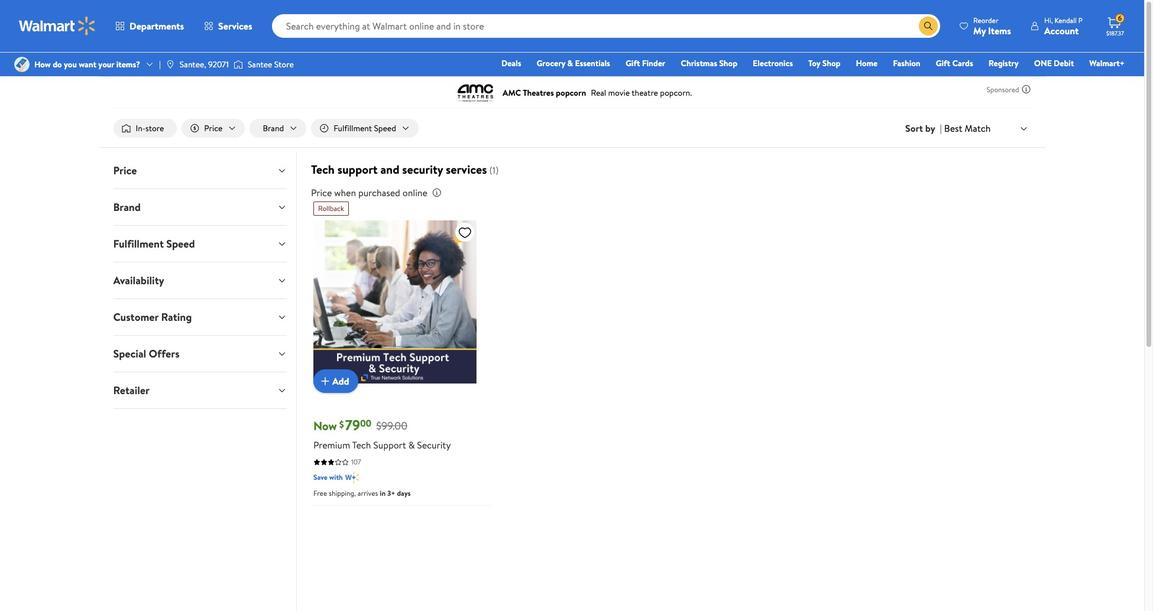Task type: vqa. For each thing, say whether or not it's contained in the screenshot.
my at the right top of the page
yes



Task type: describe. For each thing, give the bounding box(es) containing it.
in-
[[136, 122, 146, 134]]

ad disclaimer and feedback image
[[1022, 85, 1032, 94]]

| inside sort and filter section element
[[941, 122, 942, 135]]

walmart plus image
[[345, 472, 359, 484]]

availability tab
[[104, 263, 296, 299]]

in-store
[[136, 122, 164, 134]]

offers
[[149, 347, 180, 362]]

107
[[351, 458, 361, 468]]

fashion link
[[888, 57, 926, 70]]

fulfillment speed inside sort and filter section element
[[334, 122, 396, 134]]

finder
[[642, 57, 666, 69]]

items
[[989, 24, 1012, 37]]

retailer
[[113, 383, 150, 398]]

add to cart image
[[318, 375, 332, 389]]

account
[[1045, 24, 1079, 37]]

departments
[[130, 20, 184, 33]]

sponsored
[[987, 84, 1020, 94]]

home
[[856, 57, 878, 69]]

santee
[[248, 59, 272, 70]]

00
[[360, 418, 372, 431]]

 image for santee store
[[234, 59, 243, 70]]

departments button
[[105, 12, 194, 40]]

$
[[339, 418, 344, 431]]

speed inside tab
[[166, 237, 195, 252]]

search icon image
[[924, 21, 934, 31]]

fashion
[[894, 57, 921, 69]]

79
[[345, 416, 360, 436]]

sort and filter section element
[[99, 109, 1046, 147]]

add
[[332, 375, 349, 388]]

price when purchased online
[[311, 186, 428, 199]]

one debit
[[1035, 57, 1075, 69]]

santee store
[[248, 59, 294, 70]]

christmas shop link
[[676, 57, 743, 70]]

fulfillment speed tab
[[104, 226, 296, 262]]

6
[[1119, 13, 1123, 23]]

registry
[[989, 57, 1019, 69]]

security
[[417, 439, 451, 452]]

gift for gift finder
[[626, 57, 640, 69]]

christmas shop
[[681, 57, 738, 69]]

do
[[53, 59, 62, 70]]

services
[[218, 20, 252, 33]]

registry link
[[984, 57, 1025, 70]]

best
[[945, 122, 963, 135]]

one
[[1035, 57, 1052, 69]]

in-store button
[[113, 119, 177, 138]]

$99.00
[[376, 419, 408, 434]]

debit
[[1054, 57, 1075, 69]]

legal information image
[[432, 188, 442, 198]]

92071
[[208, 59, 229, 70]]

0 vertical spatial tech
[[311, 162, 335, 178]]

special offers tab
[[104, 336, 296, 372]]

essentials
[[575, 57, 611, 69]]

availability button
[[104, 263, 296, 299]]

support
[[338, 162, 378, 178]]

toy shop link
[[804, 57, 846, 70]]

your
[[98, 59, 114, 70]]

kendall
[[1055, 15, 1077, 25]]

free
[[314, 489, 327, 499]]

brand for bottommost brand dropdown button
[[113, 200, 141, 215]]

with
[[329, 473, 343, 483]]

deals
[[502, 57, 522, 69]]

special offers
[[113, 347, 180, 362]]

$187.37
[[1107, 29, 1125, 37]]

rating
[[161, 310, 192, 325]]

when
[[334, 186, 356, 199]]

special
[[113, 347, 146, 362]]

1 vertical spatial brand button
[[104, 189, 296, 225]]

purchased
[[359, 186, 400, 199]]

special offers button
[[104, 336, 296, 372]]

p
[[1079, 15, 1083, 25]]

retailer button
[[104, 373, 296, 409]]

best match button
[[942, 121, 1032, 136]]

items?
[[116, 59, 140, 70]]

by
[[926, 122, 936, 135]]

Search search field
[[272, 14, 941, 38]]

& inside now $ 79 00 $99.00 premium tech support & security
[[409, 439, 415, 452]]

price inside sort and filter section element
[[204, 122, 223, 134]]

rollback
[[318, 204, 344, 214]]

grocery
[[537, 57, 566, 69]]

now
[[314, 419, 337, 435]]

match
[[965, 122, 991, 135]]

sort by |
[[906, 122, 942, 135]]

electronics link
[[748, 57, 799, 70]]

reorder my items
[[974, 15, 1012, 37]]

toy
[[809, 57, 821, 69]]

services
[[446, 162, 487, 178]]

you
[[64, 59, 77, 70]]

gift cards
[[936, 57, 974, 69]]

store
[[274, 59, 294, 70]]

availability
[[113, 273, 164, 288]]

0 vertical spatial &
[[568, 57, 573, 69]]



Task type: locate. For each thing, give the bounding box(es) containing it.
brand button
[[250, 119, 307, 138], [104, 189, 296, 225]]

1 horizontal spatial shop
[[823, 57, 841, 69]]

0 horizontal spatial brand
[[113, 200, 141, 215]]

speed up availability "dropdown button"
[[166, 237, 195, 252]]

& right support
[[409, 439, 415, 452]]

speed up and
[[374, 122, 396, 134]]

0 vertical spatial price button
[[182, 119, 245, 138]]

 image
[[14, 57, 30, 72], [234, 59, 243, 70]]

1 horizontal spatial price
[[204, 122, 223, 134]]

0 horizontal spatial shop
[[720, 57, 738, 69]]

1 vertical spatial brand
[[113, 200, 141, 215]]

2 horizontal spatial price
[[311, 186, 332, 199]]

1 horizontal spatial fulfillment speed
[[334, 122, 396, 134]]

1 horizontal spatial brand
[[263, 122, 284, 134]]

0 vertical spatial brand
[[263, 122, 284, 134]]

santee, 92071
[[180, 59, 229, 70]]

speed
[[374, 122, 396, 134], [166, 237, 195, 252]]

1 vertical spatial fulfillment speed button
[[104, 226, 296, 262]]

0 horizontal spatial &
[[409, 439, 415, 452]]

1 vertical spatial fulfillment
[[113, 237, 164, 252]]

fulfillment speed button up availability "dropdown button"
[[104, 226, 296, 262]]

1 vertical spatial fulfillment speed
[[113, 237, 195, 252]]

santee,
[[180, 59, 206, 70]]

reorder
[[974, 15, 999, 25]]

0 horizontal spatial fulfillment
[[113, 237, 164, 252]]

price down in-
[[113, 163, 137, 178]]

one debit link
[[1029, 57, 1080, 70]]

0 horizontal spatial  image
[[14, 57, 30, 72]]

home link
[[851, 57, 883, 70]]

gift left cards on the top right of page
[[936, 57, 951, 69]]

1 horizontal spatial |
[[941, 122, 942, 135]]

gift finder link
[[621, 57, 671, 70]]

fulfillment
[[334, 122, 372, 134], [113, 237, 164, 252]]

brand inside tab
[[113, 200, 141, 215]]

customer
[[113, 310, 159, 325]]

fulfillment speed up availability
[[113, 237, 195, 252]]

save
[[314, 473, 328, 483]]

shop right christmas
[[720, 57, 738, 69]]

price up price tab on the top left
[[204, 122, 223, 134]]

services button
[[194, 12, 262, 40]]

deals link
[[496, 57, 527, 70]]

0 horizontal spatial price
[[113, 163, 137, 178]]

0 vertical spatial fulfillment speed button
[[311, 119, 419, 138]]

tech
[[311, 162, 335, 178], [352, 439, 371, 452]]

sort
[[906, 122, 924, 135]]

fulfillment speed up support
[[334, 122, 396, 134]]

1 vertical spatial &
[[409, 439, 415, 452]]

fulfillment speed button up support
[[311, 119, 419, 138]]

gift finder
[[626, 57, 666, 69]]

tech inside now $ 79 00 $99.00 premium tech support & security
[[352, 439, 371, 452]]

shop for christmas shop
[[720, 57, 738, 69]]

price tab
[[104, 153, 296, 189]]

1 vertical spatial price
[[113, 163, 137, 178]]

in
[[380, 489, 386, 499]]

gift left finder
[[626, 57, 640, 69]]

(1)
[[490, 164, 499, 177]]

fulfillment inside sort and filter section element
[[334, 122, 372, 134]]

 image
[[166, 60, 175, 69]]

price button
[[182, 119, 245, 138], [104, 153, 296, 189]]

gift cards link
[[931, 57, 979, 70]]

gift
[[626, 57, 640, 69], [936, 57, 951, 69]]

0 horizontal spatial fulfillment speed button
[[104, 226, 296, 262]]

0 vertical spatial brand button
[[250, 119, 307, 138]]

1 gift from the left
[[626, 57, 640, 69]]

1 horizontal spatial gift
[[936, 57, 951, 69]]

walmart+
[[1090, 57, 1125, 69]]

shop right toy
[[823, 57, 841, 69]]

toy shop
[[809, 57, 841, 69]]

shop inside christmas shop 'link'
[[720, 57, 738, 69]]

0 horizontal spatial speed
[[166, 237, 195, 252]]

how do you want your items?
[[34, 59, 140, 70]]

1 horizontal spatial &
[[568, 57, 573, 69]]

save with
[[314, 473, 343, 483]]

fulfillment inside tab
[[113, 237, 164, 252]]

1 vertical spatial tech
[[352, 439, 371, 452]]

brand
[[263, 122, 284, 134], [113, 200, 141, 215]]

1 horizontal spatial fulfillment speed button
[[311, 119, 419, 138]]

0 vertical spatial |
[[159, 59, 161, 70]]

tech support and security services (1)
[[311, 162, 499, 178]]

add button
[[314, 370, 359, 394]]

security
[[403, 162, 443, 178]]

electronics
[[753, 57, 793, 69]]

arrives
[[358, 489, 378, 499]]

hi,
[[1045, 15, 1054, 25]]

0 vertical spatial fulfillment speed
[[334, 122, 396, 134]]

add to favorites list, premium tech support & security image
[[458, 225, 472, 240]]

gift for gift cards
[[936, 57, 951, 69]]

price inside tab
[[113, 163, 137, 178]]

1 vertical spatial price button
[[104, 153, 296, 189]]

support
[[374, 439, 406, 452]]

1 horizontal spatial tech
[[352, 439, 371, 452]]

and
[[381, 162, 400, 178]]

speed inside sort and filter section element
[[374, 122, 396, 134]]

0 vertical spatial price
[[204, 122, 223, 134]]

1 horizontal spatial fulfillment
[[334, 122, 372, 134]]

want
[[79, 59, 96, 70]]

brand tab
[[104, 189, 296, 225]]

tech up when
[[311, 162, 335, 178]]

fulfillment up availability
[[113, 237, 164, 252]]

customer rating tab
[[104, 299, 296, 336]]

2 shop from the left
[[823, 57, 841, 69]]

1 vertical spatial |
[[941, 122, 942, 135]]

my
[[974, 24, 986, 37]]

customer rating
[[113, 310, 192, 325]]

fulfillment speed button
[[311, 119, 419, 138], [104, 226, 296, 262]]

 image right 92071 on the left
[[234, 59, 243, 70]]

walmart image
[[19, 17, 96, 36]]

how
[[34, 59, 51, 70]]

days
[[397, 489, 411, 499]]

fulfillment speed inside fulfillment speed tab
[[113, 237, 195, 252]]

1 shop from the left
[[720, 57, 738, 69]]

customer rating button
[[104, 299, 296, 336]]

hi, kendall p account
[[1045, 15, 1083, 37]]

walmart+ link
[[1085, 57, 1131, 70]]

grocery & essentials
[[537, 57, 611, 69]]

christmas
[[681, 57, 718, 69]]

free shipping, arrives in 3+ days
[[314, 489, 411, 499]]

shop
[[720, 57, 738, 69], [823, 57, 841, 69]]

brand button inside sort and filter section element
[[250, 119, 307, 138]]

1 horizontal spatial speed
[[374, 122, 396, 134]]

0 horizontal spatial fulfillment speed
[[113, 237, 195, 252]]

Walmart Site-Wide search field
[[272, 14, 941, 38]]

cards
[[953, 57, 974, 69]]

online
[[403, 186, 428, 199]]

 image for how do you want your items?
[[14, 57, 30, 72]]

0 horizontal spatial gift
[[626, 57, 640, 69]]

shop for toy shop
[[823, 57, 841, 69]]

tech up "107"
[[352, 439, 371, 452]]

0 horizontal spatial |
[[159, 59, 161, 70]]

fulfillment speed
[[334, 122, 396, 134], [113, 237, 195, 252]]

& right grocery at the top left
[[568, 57, 573, 69]]

now $ 79 00 $99.00 premium tech support & security
[[314, 416, 451, 452]]

grocery & essentials link
[[532, 57, 616, 70]]

1 horizontal spatial  image
[[234, 59, 243, 70]]

shipping,
[[329, 489, 356, 499]]

2 vertical spatial price
[[311, 186, 332, 199]]

retailer tab
[[104, 373, 296, 409]]

brand for brand dropdown button within the sort and filter section element
[[263, 122, 284, 134]]

premium
[[314, 439, 350, 452]]

store
[[146, 122, 164, 134]]

6 $187.37
[[1107, 13, 1125, 37]]

0 horizontal spatial tech
[[311, 162, 335, 178]]

|
[[159, 59, 161, 70], [941, 122, 942, 135]]

0 vertical spatial speed
[[374, 122, 396, 134]]

 image left how
[[14, 57, 30, 72]]

| right items?
[[159, 59, 161, 70]]

2 gift from the left
[[936, 57, 951, 69]]

fulfillment up support
[[334, 122, 372, 134]]

premium tech support & security image
[[314, 221, 477, 384]]

price
[[204, 122, 223, 134], [113, 163, 137, 178], [311, 186, 332, 199]]

shop inside toy shop link
[[823, 57, 841, 69]]

3+
[[387, 489, 395, 499]]

| right by
[[941, 122, 942, 135]]

0 vertical spatial fulfillment
[[334, 122, 372, 134]]

1 vertical spatial speed
[[166, 237, 195, 252]]

price button up brand tab
[[104, 153, 296, 189]]

price up "rollback"
[[311, 186, 332, 199]]

brand inside sort and filter section element
[[263, 122, 284, 134]]

price button up price tab on the top left
[[182, 119, 245, 138]]



